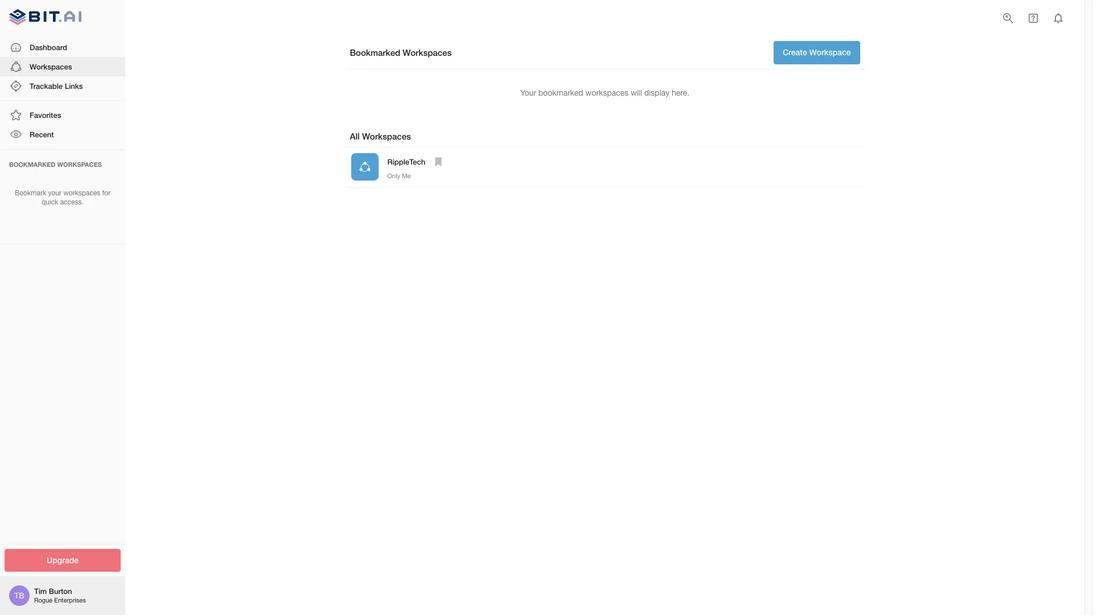 Task type: describe. For each thing, give the bounding box(es) containing it.
tim
[[34, 587, 47, 596]]

bookmarked
[[9, 160, 56, 168]]

workspaces button
[[0, 57, 125, 76]]

upgrade
[[47, 555, 79, 565]]

dashboard button
[[0, 37, 125, 57]]

bookmarked
[[350, 47, 400, 57]]

workspace
[[810, 47, 851, 57]]

upgrade button
[[5, 549, 121, 572]]

create
[[783, 47, 807, 57]]

your
[[48, 189, 62, 197]]

will
[[631, 88, 642, 97]]

for
[[102, 189, 110, 197]]

only
[[388, 173, 400, 179]]

all workspaces
[[350, 131, 411, 141]]

tb
[[14, 591, 24, 600]]

trackable links button
[[0, 76, 125, 96]]

bookmark your workspaces for quick access.
[[15, 189, 110, 206]]

your bookmarked workspaces will display here.
[[521, 88, 690, 97]]

bookmarked
[[539, 88, 584, 97]]

favorites
[[30, 111, 61, 120]]



Task type: vqa. For each thing, say whether or not it's contained in the screenshot.
"Insights"
no



Task type: locate. For each thing, give the bounding box(es) containing it.
workspaces for all workspaces
[[362, 131, 411, 141]]

enterprises
[[54, 597, 86, 604]]

me
[[402, 173, 411, 179]]

bookmarked workspaces
[[9, 160, 102, 168]]

bookmark image
[[432, 155, 445, 169]]

create workspace
[[783, 47, 851, 57]]

workspaces
[[57, 160, 102, 168]]

favorites button
[[0, 105, 125, 125]]

workspaces right bookmarked
[[403, 47, 452, 57]]

workspaces
[[586, 88, 629, 97], [63, 189, 100, 197]]

trackable
[[30, 81, 63, 91]]

access.
[[60, 198, 84, 206]]

here.
[[672, 88, 690, 97]]

rippletech
[[388, 157, 426, 166]]

workspaces up access.
[[63, 189, 100, 197]]

bookmark
[[15, 189, 46, 197]]

quick
[[42, 198, 58, 206]]

display
[[645, 88, 670, 97]]

workspaces for bookmarked workspaces
[[403, 47, 452, 57]]

workspaces left will
[[586, 88, 629, 97]]

0 horizontal spatial workspaces
[[63, 189, 100, 197]]

workspaces for your
[[63, 189, 100, 197]]

workspaces right all
[[362, 131, 411, 141]]

0 vertical spatial workspaces
[[586, 88, 629, 97]]

bookmarked workspaces
[[350, 47, 452, 57]]

workspaces down dashboard
[[30, 62, 72, 71]]

1 vertical spatial workspaces
[[30, 62, 72, 71]]

all
[[350, 131, 360, 141]]

2 vertical spatial workspaces
[[362, 131, 411, 141]]

recent
[[30, 130, 54, 139]]

workspaces for bookmarked
[[586, 88, 629, 97]]

workspaces
[[403, 47, 452, 57], [30, 62, 72, 71], [362, 131, 411, 141]]

recent button
[[0, 125, 125, 144]]

trackable links
[[30, 81, 83, 91]]

rogue
[[34, 597, 53, 604]]

only me
[[388, 173, 411, 179]]

your
[[521, 88, 536, 97]]

burton
[[49, 587, 72, 596]]

dashboard
[[30, 42, 67, 52]]

1 vertical spatial workspaces
[[63, 189, 100, 197]]

0 vertical spatial workspaces
[[403, 47, 452, 57]]

tim burton rogue enterprises
[[34, 587, 86, 604]]

workspaces inside workspaces button
[[30, 62, 72, 71]]

links
[[65, 81, 83, 91]]

1 horizontal spatial workspaces
[[586, 88, 629, 97]]

workspaces inside bookmark your workspaces for quick access.
[[63, 189, 100, 197]]



